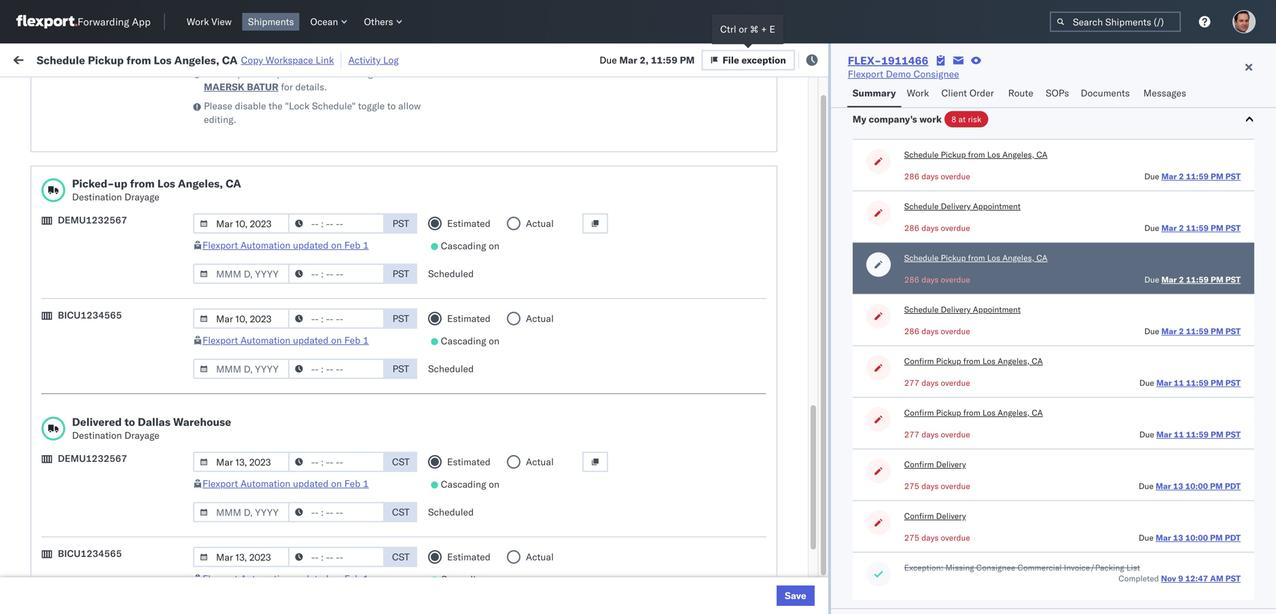 Task type: locate. For each thing, give the bounding box(es) containing it.
overdue
[[941, 171, 970, 181], [941, 223, 970, 233], [941, 275, 970, 285], [941, 326, 970, 336], [941, 378, 970, 388], [941, 430, 970, 440], [941, 481, 970, 491], [941, 533, 970, 543]]

3 automation from the top
[[241, 478, 291, 490]]

2 11 from the top
[[1174, 430, 1184, 440]]

1 mmm d, yyyy text field from the top
[[193, 213, 289, 234]]

file exception button
[[702, 50, 795, 70], [702, 50, 795, 70]]

exception: missing consignee commercial invoice/packing list button
[[904, 562, 1140, 573]]

actual for fourth -- : -- -- text box from the top of the page
[[526, 313, 554, 325]]

drayage
[[124, 191, 159, 203], [124, 430, 159, 441]]

of
[[297, 67, 306, 79]]

1 vertical spatial work
[[907, 87, 929, 99]]

4 feb from the top
[[344, 573, 361, 585]]

2 286 days overdue from the top
[[904, 223, 970, 233]]

2 vertical spatial scheduled
[[428, 506, 474, 518]]

work view link
[[181, 13, 237, 31]]

toggle
[[358, 100, 385, 112]]

1 13 from the top
[[1173, 481, 1183, 491]]

10:00 for 2nd mar 13 10:00 pm pdt button from the bottom
[[1185, 481, 1208, 491]]

flexport automation updated on feb 1 button for -- : -- -- text field
[[202, 573, 369, 585]]

demo
[[886, 68, 911, 80]]

0 vertical spatial appointment
[[973, 201, 1021, 211]]

flexport for flexport automation updated on feb 1 button for -- : -- -- text field
[[202, 573, 238, 585]]

4 estimated from the top
[[447, 551, 491, 563]]

2 feb from the top
[[344, 334, 361, 346]]

286
[[904, 171, 920, 181], [904, 223, 920, 233], [904, 275, 920, 285], [904, 326, 920, 336]]

cst for 5th -- : -- -- text box
[[392, 456, 410, 468]]

1 vertical spatial due mar 13 10:00 pm pdt
[[1139, 533, 1241, 543]]

on
[[331, 239, 342, 251], [489, 240, 500, 252], [331, 334, 342, 346], [489, 335, 500, 347], [331, 478, 342, 490], [489, 478, 500, 490], [331, 573, 342, 585], [489, 574, 500, 585]]

0 vertical spatial 11
[[1174, 378, 1184, 388]]

0 vertical spatial 13
[[1173, 481, 1183, 491]]

details.
[[295, 81, 327, 93]]

11
[[1174, 378, 1184, 388], [1174, 430, 1184, 440]]

1 for flexport automation updated on feb 1 button associated with 5th -- : -- -- text box
[[363, 478, 369, 490]]

4 overdue from the top
[[941, 326, 970, 336]]

feb for flexport automation updated on feb 1 button for -- : -- -- text field
[[344, 573, 361, 585]]

summary button
[[847, 81, 901, 107]]

2 due mar 11 11:59 pm pst from the top
[[1140, 430, 1241, 440]]

please
[[204, 100, 232, 112]]

1 vertical spatial scheduled
[[428, 363, 474, 375]]

demu1232567 down delivered
[[58, 453, 127, 465]]

2 confirm pickup from los angeles, ca button from the top
[[904, 407, 1043, 418]]

1 horizontal spatial consignee
[[976, 563, 1016, 573]]

0 vertical spatial destination
[[72, 191, 122, 203]]

0 vertical spatial pdt
[[1225, 481, 1241, 491]]

1 for flexport automation updated on feb 1 button for -- : -- -- text field
[[363, 573, 369, 585]]

cascading
[[441, 240, 486, 252], [441, 335, 486, 347], [441, 478, 486, 490], [441, 574, 486, 585]]

0 vertical spatial schedule delivery appointment button
[[904, 201, 1021, 212]]

1 flexport automation updated on feb 1 button from the top
[[202, 239, 369, 251]]

1 bicu1234565 from the top
[[58, 309, 122, 321]]

1 vertical spatial schedule delivery appointment button
[[904, 304, 1021, 315]]

2 confirm delivery button from the top
[[904, 511, 966, 522]]

consignee
[[914, 68, 959, 80], [976, 563, 1016, 573]]

from
[[126, 53, 151, 67], [968, 150, 985, 160], [130, 177, 155, 190], [968, 253, 985, 263], [964, 356, 981, 366], [964, 408, 981, 418]]

2 flexport automation updated on feb 1 from the top
[[202, 334, 369, 346]]

2 schedule delivery appointment from the top
[[904, 304, 1021, 315]]

1 estimated from the top
[[447, 217, 491, 229]]

1 confirm pickup from los angeles, ca button from the top
[[904, 356, 1043, 367]]

0 vertical spatial 277
[[904, 378, 920, 388]]

mar
[[619, 54, 637, 66], [1162, 171, 1177, 181], [1162, 223, 1177, 233], [1162, 275, 1177, 285], [1162, 326, 1177, 336], [1157, 378, 1172, 388], [1157, 430, 1172, 440], [1156, 481, 1171, 491], [1156, 533, 1171, 543]]

1 vertical spatial bicu1234565
[[58, 548, 122, 560]]

automation for 1st -- : -- -- text box from the top
[[241, 239, 291, 251]]

2 cascading on from the top
[[441, 335, 500, 347]]

2 estimated from the top
[[447, 313, 491, 325]]

pdt
[[1225, 481, 1241, 491], [1225, 533, 1241, 543]]

3 overdue from the top
[[941, 275, 970, 285]]

277 days overdue
[[904, 378, 970, 388], [904, 430, 970, 440]]

0 vertical spatial confirm pickup from los angeles, ca
[[904, 356, 1043, 366]]

flexport
[[848, 68, 884, 80], [202, 239, 238, 251], [202, 334, 238, 346], [202, 478, 238, 490], [202, 573, 238, 585]]

0 vertical spatial to
[[387, 100, 396, 112]]

0 vertical spatial 277 days overdue
[[904, 378, 970, 388]]

forwarding app
[[77, 15, 151, 28]]

2 vertical spatial cst
[[392, 551, 410, 563]]

275 days overdue
[[904, 481, 970, 491], [904, 533, 970, 543]]

1 286 from the top
[[904, 171, 920, 181]]

13
[[1173, 481, 1183, 491], [1173, 533, 1183, 543]]

2 due mar 13 10:00 pm pdt from the top
[[1139, 533, 1241, 543]]

2 overdue from the top
[[941, 223, 970, 233]]

summary
[[853, 87, 896, 99]]

feb
[[344, 239, 361, 251], [344, 334, 361, 346], [344, 478, 361, 490], [344, 573, 361, 585]]

0 vertical spatial cst
[[392, 456, 410, 468]]

0 vertical spatial bicu1234565
[[58, 309, 122, 321]]

drayage down the dallas
[[124, 430, 159, 441]]

1 vertical spatial confirm delivery
[[904, 511, 966, 521]]

demu1232567 down picked-
[[58, 214, 127, 226]]

3 2 from the top
[[1179, 275, 1184, 285]]

updated for mmm d, yyyy text box for -- : -- -- text field
[[293, 573, 329, 585]]

277 days overdue for second mar 11 11:59 pm pst button from the top of the page
[[904, 430, 970, 440]]

0 vertical spatial demu1232567
[[58, 214, 127, 226]]

1 vertical spatial confirm pickup from los angeles, ca
[[904, 408, 1043, 418]]

2 mmm d, yyyy text field from the top
[[193, 264, 289, 284]]

confirm pickup from los angeles, ca button for 2nd mar 11 11:59 pm pst button from the bottom of the page
[[904, 356, 1043, 367]]

schedule for 1st schedule pickup from los angeles, ca button
[[904, 150, 939, 160]]

work
[[187, 16, 209, 28], [907, 87, 929, 99]]

mmm d, yyyy text field for 5th -- : -- -- text box
[[193, 452, 289, 472]]

1 275 from the top
[[904, 481, 920, 491]]

1 vertical spatial 10:00
[[1185, 533, 1208, 543]]

due mar 13 10:00 pm pdt for second mar 13 10:00 pm pdt button from the top of the page
[[1139, 533, 1241, 543]]

1 vertical spatial 13
[[1173, 533, 1183, 543]]

1 mar 11 11:59 pm pst button from the top
[[1157, 378, 1241, 388]]

1 vertical spatial 277 days overdue
[[904, 430, 970, 440]]

2 286 from the top
[[904, 223, 920, 233]]

to left the dallas
[[125, 415, 135, 429]]

schedule delivery appointment button
[[904, 201, 1021, 212], [904, 304, 1021, 315]]

1 due mar 2 11:59 pm pst from the top
[[1145, 171, 1241, 181]]

cst for -- : -- -- text field
[[392, 551, 410, 563]]

due mar 11 11:59 pm pst for 2nd mar 11 11:59 pm pst button from the bottom of the page
[[1140, 378, 1241, 388]]

1 vertical spatial appointment
[[973, 304, 1021, 315]]

0 vertical spatial 275 days overdue
[[904, 481, 970, 491]]

confirm delivery
[[904, 459, 966, 470], [904, 511, 966, 521]]

2 10:00 from the top
[[1185, 533, 1208, 543]]

0 vertical spatial confirm delivery button
[[904, 459, 966, 470]]

feb for third -- : -- -- text box's flexport automation updated on feb 1 button
[[344, 334, 361, 346]]

"lock
[[285, 100, 310, 112]]

4 mmm d, yyyy text field from the top
[[193, 359, 289, 379]]

1 277 days overdue from the top
[[904, 378, 970, 388]]

0 vertical spatial scheduled
[[428, 268, 474, 280]]

2 confirm from the top
[[904, 408, 934, 418]]

+
[[761, 23, 767, 35]]

feb for 1st -- : -- -- text box from the top's flexport automation updated on feb 1 button
[[344, 239, 361, 251]]

1 1 from the top
[[363, 239, 369, 251]]

2 drayage from the top
[[124, 430, 159, 441]]

0 vertical spatial mar 13 10:00 pm pdt button
[[1156, 481, 1241, 491]]

0 vertical spatial mar 11 11:59 pm pst button
[[1157, 378, 1241, 388]]

mar 11 11:59 pm pst button
[[1157, 378, 1241, 388], [1157, 430, 1241, 440]]

1 due mar 11 11:59 pm pst from the top
[[1140, 378, 1241, 388]]

cascading for first -- : -- -- text box from the bottom of the page
[[441, 478, 486, 490]]

2 appointment from the top
[[973, 304, 1021, 315]]

work down flexport demo consignee link
[[907, 87, 929, 99]]

please disable the "lock schedule" toggle to allow editing.
[[204, 100, 421, 125]]

appointment for first schedule delivery appointment button from the bottom
[[973, 304, 1021, 315]]

⌘
[[750, 23, 759, 35]]

1 10:00 from the top
[[1185, 481, 1208, 491]]

275
[[904, 481, 920, 491], [904, 533, 920, 543]]

11:59
[[651, 54, 678, 66], [1186, 171, 1209, 181], [1186, 223, 1209, 233], [1186, 275, 1209, 285], [1186, 326, 1209, 336], [1186, 378, 1209, 388], [1186, 430, 1209, 440]]

schedule
[[37, 53, 85, 67], [904, 150, 939, 160], [904, 201, 939, 211], [904, 253, 939, 263], [904, 304, 939, 315]]

los
[[154, 53, 172, 67], [987, 150, 1000, 160], [157, 177, 175, 190], [987, 253, 1000, 263], [983, 356, 996, 366], [983, 408, 996, 418]]

to inside delivered to dallas warehouse destination drayage
[[125, 415, 135, 429]]

days
[[922, 171, 939, 181], [922, 223, 939, 233], [922, 275, 939, 285], [922, 326, 939, 336], [922, 378, 939, 388], [922, 430, 939, 440], [922, 481, 939, 491], [922, 533, 939, 543]]

1 vertical spatial confirm delivery button
[[904, 511, 966, 522]]

275 days overdue for second mar 13 10:00 pm pdt button from the top of the page
[[904, 533, 970, 543]]

1 vertical spatial schedule pickup from los angeles, ca button
[[904, 252, 1048, 263]]

destination inside delivered to dallas warehouse destination drayage
[[72, 430, 122, 441]]

link
[[316, 54, 334, 66]]

0 horizontal spatial work
[[187, 16, 209, 28]]

2 flexport automation updated on feb 1 button from the top
[[202, 334, 369, 346]]

to inside please disable the "lock schedule" toggle to allow editing.
[[387, 100, 396, 112]]

to left allow
[[387, 100, 396, 112]]

0 horizontal spatial consignee
[[914, 68, 959, 80]]

2 scheduled from the top
[[428, 363, 474, 375]]

7 days from the top
[[922, 481, 939, 491]]

2 updated from the top
[[293, 334, 329, 346]]

flexport for third -- : -- -- text box's flexport automation updated on feb 1 button
[[202, 334, 238, 346]]

flexport automation updated on feb 1 button
[[202, 239, 369, 251], [202, 334, 369, 346], [202, 478, 369, 490], [202, 573, 369, 585]]

view
[[211, 16, 232, 28]]

work inside button
[[907, 87, 929, 99]]

exception
[[742, 54, 786, 66]]

confirm pickup from los angeles, ca button for second mar 11 11:59 pm pst button from the top of the page
[[904, 407, 1043, 418]]

3 cst from the top
[[392, 551, 410, 563]]

1 vertical spatial destination
[[72, 430, 122, 441]]

flex-
[[848, 54, 881, 67]]

6 overdue from the top
[[941, 430, 970, 440]]

1 vertical spatial demu1232567
[[58, 453, 127, 465]]

1 2 from the top
[[1179, 171, 1184, 181]]

1 confirm delivery from the top
[[904, 459, 966, 470]]

1 vertical spatial 275 days overdue
[[904, 533, 970, 543]]

4 mar 2 11:59 pm pst button from the top
[[1162, 326, 1241, 336]]

updated for mmm d, yyyy text box corresponding to 5th -- : -- -- text box
[[293, 478, 329, 490]]

3 updated from the top
[[293, 478, 329, 490]]

my
[[853, 113, 866, 125]]

2,
[[640, 54, 649, 66]]

1 vertical spatial mar 11 11:59 pm pst button
[[1157, 430, 1241, 440]]

3 scheduled from the top
[[428, 506, 474, 518]]

0 vertical spatial schedule delivery appointment
[[904, 201, 1021, 211]]

1 schedule delivery appointment button from the top
[[904, 201, 1021, 212]]

see
[[379, 67, 395, 79]]

3 estimated from the top
[[447, 456, 491, 468]]

1 vertical spatial due mar 11 11:59 pm pst
[[1140, 430, 1241, 440]]

MMM D, YYYY text field
[[193, 213, 289, 234], [193, 264, 289, 284], [193, 309, 289, 329], [193, 359, 289, 379], [193, 452, 289, 472], [193, 547, 289, 567]]

mar 2 11:59 pm pst button for first schedule delivery appointment button from the bottom
[[1162, 326, 1241, 336]]

drayage down up
[[124, 191, 159, 203]]

277 days overdue for 2nd mar 11 11:59 pm pst button from the bottom of the page
[[904, 378, 970, 388]]

4 automation from the top
[[241, 573, 291, 585]]

pickup
[[88, 53, 124, 67], [941, 150, 966, 160], [941, 253, 966, 263], [936, 356, 961, 366], [936, 408, 961, 418]]

0 vertical spatial schedule pickup from los angeles, ca
[[904, 150, 1048, 160]]

1 286 days overdue from the top
[[904, 171, 970, 181]]

4 due mar 2 11:59 pm pst from the top
[[1145, 326, 1241, 336]]

flexport inside flexport demo consignee link
[[848, 68, 884, 80]]

1 horizontal spatial work
[[907, 87, 929, 99]]

mmm d, yyyy text field for fourth -- : -- -- text box from the top of the page
[[193, 359, 289, 379]]

mmm d, yyyy text field for third -- : -- -- text box
[[193, 309, 289, 329]]

demu1232567 for picked-
[[58, 214, 127, 226]]

1911466
[[881, 54, 929, 67]]

0 vertical spatial consignee
[[914, 68, 959, 80]]

1 vertical spatial mar 13 10:00 pm pdt button
[[1156, 533, 1241, 543]]

0 vertical spatial drayage
[[124, 191, 159, 203]]

delivery
[[941, 201, 971, 211], [941, 304, 971, 315], [936, 459, 966, 470], [936, 511, 966, 521]]

3 actual from the top
[[526, 456, 554, 468]]

0 vertical spatial 10:00
[[1185, 481, 1208, 491]]

confirm delivery button
[[904, 459, 966, 470], [904, 511, 966, 522]]

0 vertical spatial confirm delivery
[[904, 459, 966, 470]]

1 automation from the top
[[241, 239, 291, 251]]

consignee up client
[[914, 68, 959, 80]]

4 updated from the top
[[293, 573, 329, 585]]

work left view in the top of the page
[[187, 16, 209, 28]]

1 confirm delivery button from the top
[[904, 459, 966, 470]]

flexport for flexport automation updated on feb 1 button associated with 5th -- : -- -- text box
[[202, 478, 238, 490]]

5 mmm d, yyyy text field from the top
[[193, 452, 289, 472]]

mar 2 11:59 pm pst button for 2nd schedule pickup from los angeles, ca button from the top
[[1162, 275, 1241, 285]]

0 vertical spatial confirm pickup from los angeles, ca button
[[904, 356, 1043, 367]]

1 vertical spatial drayage
[[124, 430, 159, 441]]

confirm delivery button for second mar 13 10:00 pm pdt button from the top of the page
[[904, 511, 966, 522]]

for
[[281, 81, 293, 93]]

1 scheduled from the top
[[428, 268, 474, 280]]

0 vertical spatial schedule pickup from los angeles, ca button
[[904, 149, 1048, 160]]

client order button
[[936, 81, 1003, 107]]

cascading on for fourth -- : -- -- text box from the top of the page
[[441, 335, 500, 347]]

consignee right missing in the right bottom of the page
[[976, 563, 1016, 573]]

flexport automation updated on feb 1 for 1st -- : -- -- text box from the top
[[202, 239, 369, 251]]

confirm pickup from los angeles, ca button
[[904, 356, 1043, 367], [904, 407, 1043, 418]]

3 confirm from the top
[[904, 459, 934, 470]]

1 -- : -- -- text field from the top
[[288, 213, 385, 234]]

1 vertical spatial 277
[[904, 430, 920, 440]]

work for work view
[[187, 16, 209, 28]]

1 vertical spatial 275
[[904, 533, 920, 543]]

1 destination from the top
[[72, 191, 122, 203]]

confirm delivery for second mar 13 10:00 pm pdt button from the top of the page
[[904, 511, 966, 521]]

due mar 13 10:00 pm pdt for 2nd mar 13 10:00 pm pdt button from the bottom
[[1139, 481, 1241, 491]]

cascading for second -- : -- -- text box from the top of the page
[[441, 240, 486, 252]]

1 vertical spatial confirm pickup from los angeles, ca button
[[904, 407, 1043, 418]]

1 updated from the top
[[293, 239, 329, 251]]

automation for -- : -- -- text field
[[241, 573, 291, 585]]

pm
[[680, 54, 695, 66], [1211, 171, 1224, 181], [1211, 223, 1224, 233], [1211, 275, 1224, 285], [1211, 326, 1224, 336], [1211, 378, 1224, 388], [1211, 430, 1224, 440], [1210, 481, 1223, 491], [1210, 533, 1223, 543]]

consignee inside exception: missing consignee commercial invoice/packing list completed nov 9 12:47 am pst
[[976, 563, 1016, 573]]

3 flexport automation updated on feb 1 button from the top
[[202, 478, 369, 490]]

due mar 11 11:59 pm pst
[[1140, 378, 1241, 388], [1140, 430, 1241, 440]]

scheduled
[[428, 268, 474, 280], [428, 363, 474, 375], [428, 506, 474, 518]]

at
[[959, 114, 966, 124]]

1 vertical spatial consignee
[[976, 563, 1016, 573]]

3 due mar 2 11:59 pm pst from the top
[[1145, 275, 1241, 285]]

1 vertical spatial pdt
[[1225, 533, 1241, 543]]

-- : -- -- text field
[[288, 213, 385, 234], [288, 264, 385, 284], [288, 309, 385, 329], [288, 359, 385, 379], [288, 452, 385, 472], [288, 502, 385, 523]]

the
[[269, 100, 283, 112]]

messages
[[1144, 87, 1186, 99]]

286 days overdue
[[904, 171, 970, 181], [904, 223, 970, 233], [904, 275, 970, 285], [904, 326, 970, 336]]

4 flexport automation updated on feb 1 from the top
[[202, 573, 369, 585]]

0 vertical spatial 275
[[904, 481, 920, 491]]

2 confirm pickup from los angeles, ca from the top
[[904, 408, 1043, 418]]

1 vertical spatial 11
[[1174, 430, 1184, 440]]

destination down picked-
[[72, 191, 122, 203]]

1 vertical spatial schedule pickup from los angeles, ca
[[904, 253, 1048, 263]]

to
[[387, 100, 396, 112], [125, 415, 135, 429]]

0 vertical spatial work
[[187, 16, 209, 28]]

missing
[[946, 563, 974, 573]]

0 vertical spatial due mar 11 11:59 pm pst
[[1140, 378, 1241, 388]]

file exception
[[723, 54, 786, 66]]

0 vertical spatial due mar 13 10:00 pm pdt
[[1139, 481, 1241, 491]]

4 flexport automation updated on feb 1 button from the top
[[202, 573, 369, 585]]

flexport for flexport demo consignee link
[[848, 68, 884, 80]]

0 horizontal spatial to
[[125, 415, 135, 429]]

2 confirm delivery from the top
[[904, 511, 966, 521]]

1 actual from the top
[[526, 217, 554, 229]]

1 appointment from the top
[[973, 201, 1021, 211]]

2 1 from the top
[[363, 334, 369, 346]]

confirm delivery button for 2nd mar 13 10:00 pm pdt button from the bottom
[[904, 459, 966, 470]]

2
[[1179, 171, 1184, 181], [1179, 223, 1184, 233], [1179, 275, 1184, 285], [1179, 326, 1184, 336]]

activity log
[[348, 54, 399, 66]]

1 horizontal spatial to
[[387, 100, 396, 112]]

destination down delivered
[[72, 430, 122, 441]]

1 vertical spatial schedule delivery appointment
[[904, 304, 1021, 315]]

maersk
[[204, 81, 245, 93]]

1 vertical spatial cst
[[392, 506, 410, 518]]

5 overdue from the top
[[941, 378, 970, 388]]

1 vertical spatial to
[[125, 415, 135, 429]]



Task type: describe. For each thing, give the bounding box(es) containing it.
forwarding app link
[[16, 15, 151, 29]]

activity log button
[[348, 52, 399, 68]]

is
[[267, 67, 275, 79]]

1 overdue from the top
[[941, 171, 970, 181]]

invoice/packing
[[1064, 563, 1125, 573]]

flexport automation updated on feb 1 for 5th -- : -- -- text box
[[202, 478, 369, 490]]

4 days from the top
[[922, 326, 939, 336]]

flexport automation updated on feb 1 button for 1st -- : -- -- text box from the top
[[202, 239, 369, 251]]

schedule for 2nd schedule pickup from los angeles, ca button from the top
[[904, 253, 939, 263]]

activity
[[348, 54, 381, 66]]

feb for flexport automation updated on feb 1 button associated with 5th -- : -- -- text box
[[344, 478, 361, 490]]

3 -- : -- -- text field from the top
[[288, 309, 385, 329]]

cascading on for second -- : -- -- text box from the top of the page
[[441, 240, 500, 252]]

risk
[[968, 114, 982, 124]]

work for work
[[907, 87, 929, 99]]

4 cascading on from the top
[[441, 574, 500, 585]]

confirm delivery for 2nd mar 13 10:00 pm pdt button from the bottom
[[904, 459, 966, 470]]

pst inside exception: missing consignee commercial invoice/packing list completed nov 9 12:47 am pst
[[1226, 574, 1241, 584]]

exception:
[[904, 563, 943, 573]]

schedule"
[[312, 100, 356, 112]]

2 277 from the top
[[904, 430, 920, 440]]

client
[[942, 87, 967, 99]]

los inside picked-up from los angeles, ca destination drayage
[[157, 177, 175, 190]]

route button
[[1003, 81, 1040, 107]]

2 mar 11 11:59 pm pst button from the top
[[1157, 430, 1241, 440]]

1 confirm from the top
[[904, 356, 934, 366]]

commercial
[[1018, 563, 1062, 573]]

forwarding
[[77, 15, 129, 28]]

8 overdue from the top
[[941, 533, 970, 543]]

documents button
[[1075, 81, 1138, 107]]

schedule delivery appointment for first schedule delivery appointment button from the bottom
[[904, 304, 1021, 315]]

file
[[723, 54, 739, 66]]

this shipment is part of a vessel sailing. see maersk batur for details.
[[204, 67, 395, 93]]

save button
[[777, 586, 815, 606]]

3 286 from the top
[[904, 275, 920, 285]]

Search Shipments (/) text field
[[1050, 12, 1181, 32]]

8 at risk
[[952, 114, 982, 124]]

4 2 from the top
[[1179, 326, 1184, 336]]

automation for 5th -- : -- -- text box
[[241, 478, 291, 490]]

5 days from the top
[[922, 378, 939, 388]]

up
[[114, 177, 127, 190]]

sops button
[[1040, 81, 1075, 107]]

4 286 days overdue from the top
[[904, 326, 970, 336]]

3 days from the top
[[922, 275, 939, 285]]

12:47
[[1186, 574, 1208, 584]]

consignee for demo
[[914, 68, 959, 80]]

estimated for first -- : -- -- text box from the bottom of the page
[[447, 456, 491, 468]]

1 schedule pickup from los angeles, ca button from the top
[[904, 149, 1048, 160]]

shipments
[[248, 16, 294, 28]]

work
[[920, 113, 942, 125]]

ctrl
[[720, 23, 736, 35]]

6 days from the top
[[922, 430, 939, 440]]

maersk batur link
[[204, 80, 279, 94]]

disable
[[235, 100, 266, 112]]

delivered
[[72, 415, 122, 429]]

7 overdue from the top
[[941, 481, 970, 491]]

mmm d, yyyy text field for 1st -- : -- -- text box from the top
[[193, 213, 289, 234]]

client order
[[942, 87, 994, 99]]

batur
[[247, 81, 279, 93]]

vessel
[[316, 67, 342, 79]]

2 schedule pickup from los angeles, ca button from the top
[[904, 252, 1048, 263]]

1 pdt from the top
[[1225, 481, 1241, 491]]

completed
[[1119, 574, 1159, 584]]

ocean
[[310, 16, 338, 28]]

copy workspace link button
[[241, 54, 334, 66]]

from inside picked-up from los angeles, ca destination drayage
[[130, 177, 155, 190]]

warehouse
[[173, 415, 231, 429]]

flex-1911466
[[848, 54, 929, 67]]

shipment
[[225, 67, 265, 79]]

4 cascading from the top
[[441, 574, 486, 585]]

drayage inside picked-up from los angeles, ca destination drayage
[[124, 191, 159, 203]]

schedule delivery appointment for 1st schedule delivery appointment button from the top
[[904, 201, 1021, 211]]

1 11 from the top
[[1174, 378, 1184, 388]]

cascading on for first -- : -- -- text box from the bottom of the page
[[441, 478, 500, 490]]

nov 9 12:47 am pst button
[[1161, 574, 1241, 584]]

appointment for 1st schedule delivery appointment button from the top
[[973, 201, 1021, 211]]

editing.
[[204, 113, 236, 125]]

flexport automation updated on feb 1 for -- : -- -- text field
[[202, 573, 369, 585]]

destination inside picked-up from los angeles, ca destination drayage
[[72, 191, 122, 203]]

flex-1911466 link
[[848, 54, 929, 67]]

workspace
[[266, 54, 313, 66]]

actual for second -- : -- -- text box from the top of the page
[[526, 217, 554, 229]]

drayage inside delivered to dallas warehouse destination drayage
[[124, 430, 159, 441]]

scheduled for picked-up from los angeles, ca
[[428, 268, 474, 280]]

8
[[952, 114, 957, 124]]

2 -- : -- -- text field from the top
[[288, 264, 385, 284]]

2 13 from the top
[[1173, 533, 1183, 543]]

10:00 for second mar 13 10:00 pm pdt button from the top of the page
[[1185, 533, 1208, 543]]

work button
[[901, 81, 936, 107]]

mar 2 11:59 pm pst button for 1st schedule pickup from los angeles, ca button
[[1162, 171, 1241, 181]]

8 days from the top
[[922, 533, 939, 543]]

cst for first -- : -- -- text box from the bottom of the page
[[392, 506, 410, 518]]

ocean button
[[305, 13, 353, 31]]

2 275 from the top
[[904, 533, 920, 543]]

copy
[[241, 54, 263, 66]]

-- : -- -- text field
[[288, 547, 385, 567]]

due mar 11 11:59 pm pst for second mar 11 11:59 pm pst button from the top of the page
[[1140, 430, 1241, 440]]

flexport automation updated on feb 1 for third -- : -- -- text box
[[202, 334, 369, 346]]

flexport demo consignee
[[848, 68, 959, 80]]

2 days from the top
[[922, 223, 939, 233]]

part
[[277, 67, 295, 79]]

this
[[204, 67, 222, 79]]

company's
[[869, 113, 917, 125]]

angeles, inside picked-up from los angeles, ca destination drayage
[[178, 177, 223, 190]]

1 for third -- : -- -- text box's flexport automation updated on feb 1 button
[[363, 334, 369, 346]]

am
[[1210, 574, 1224, 584]]

cascading for fourth -- : -- -- text box from the top of the page
[[441, 335, 486, 347]]

automation for third -- : -- -- text box
[[241, 334, 291, 346]]

sailing.
[[345, 67, 376, 79]]

estimated for second -- : -- -- text box from the top of the page
[[447, 217, 491, 229]]

my company's work
[[853, 113, 942, 125]]

4 286 from the top
[[904, 326, 920, 336]]

4 confirm from the top
[[904, 511, 934, 521]]

1 for 1st -- : -- -- text box from the top's flexport automation updated on feb 1 button
[[363, 239, 369, 251]]

list
[[1127, 563, 1140, 573]]

275 days overdue for 2nd mar 13 10:00 pm pdt button from the bottom
[[904, 481, 970, 491]]

2 2 from the top
[[1179, 223, 1184, 233]]

updated for mmm d, yyyy text box corresponding to 1st -- : -- -- text box from the top
[[293, 239, 329, 251]]

work view
[[187, 16, 232, 28]]

route
[[1008, 87, 1034, 99]]

dallas
[[138, 415, 170, 429]]

flexport demo consignee link
[[848, 67, 959, 81]]

mmm d, yyyy text field for second -- : -- -- text box from the top of the page
[[193, 264, 289, 284]]

sops
[[1046, 87, 1069, 99]]

1 mar 13 10:00 pm pdt button from the top
[[1156, 481, 1241, 491]]

actual for first -- : -- -- text box from the bottom of the page
[[526, 456, 554, 468]]

5 -- : -- -- text field from the top
[[288, 452, 385, 472]]

demu1232567 for delivered
[[58, 453, 127, 465]]

due mar 2, 11:59 pm
[[600, 54, 695, 66]]

flexport. image
[[16, 15, 77, 29]]

scheduled for delivered to dallas warehouse
[[428, 506, 474, 518]]

others button
[[359, 13, 408, 31]]

1 schedule pickup from los angeles, ca from the top
[[904, 150, 1048, 160]]

3 286 days overdue from the top
[[904, 275, 970, 285]]

4 -- : -- -- text field from the top
[[288, 359, 385, 379]]

nov
[[1161, 574, 1176, 584]]

mmm d, yyyy text field for -- : -- -- text field
[[193, 547, 289, 567]]

flexport automation updated on feb 1 button for third -- : -- -- text box
[[202, 334, 369, 346]]

4 actual from the top
[[526, 551, 554, 563]]

exception: missing consignee commercial invoice/packing list completed nov 9 12:47 am pst
[[904, 563, 1241, 584]]

bicu1234565 for delivered to dallas warehouse
[[58, 548, 122, 560]]

bicu1234565 for picked-up from los angeles, ca
[[58, 309, 122, 321]]

documents
[[1081, 87, 1130, 99]]

consignee for missing
[[976, 563, 1016, 573]]

2 mar 13 10:00 pm pdt button from the top
[[1156, 533, 1241, 543]]

1 days from the top
[[922, 171, 939, 181]]

2 pdt from the top
[[1225, 533, 1241, 543]]

a
[[308, 67, 313, 79]]

schedule pickup from los angeles, ca copy workspace link
[[37, 53, 334, 67]]

picked-
[[72, 177, 114, 190]]

flexport automation updated on feb 1 button for 5th -- : -- -- text box
[[202, 478, 369, 490]]

delivered to dallas warehouse destination drayage
[[72, 415, 231, 441]]

order
[[970, 87, 994, 99]]

mar 2 11:59 pm pst button for 1st schedule delivery appointment button from the top
[[1162, 223, 1241, 233]]

2 schedule delivery appointment button from the top
[[904, 304, 1021, 315]]

1 277 from the top
[[904, 378, 920, 388]]

app
[[132, 15, 151, 28]]

ca inside picked-up from los angeles, ca destination drayage
[[226, 177, 241, 190]]

or
[[739, 23, 748, 35]]

MMM D, YYYY text field
[[193, 502, 289, 523]]

flexport for 1st -- : -- -- text box from the top's flexport automation updated on feb 1 button
[[202, 239, 238, 251]]

save
[[785, 590, 807, 602]]

ctrl or ⌘ + e
[[720, 23, 775, 35]]

schedule for 1st schedule delivery appointment button from the top
[[904, 201, 939, 211]]

schedule for first schedule delivery appointment button from the bottom
[[904, 304, 939, 315]]

2 due mar 2 11:59 pm pst from the top
[[1145, 223, 1241, 233]]

estimated for fourth -- : -- -- text box from the top of the page
[[447, 313, 491, 325]]

messages button
[[1138, 81, 1194, 107]]

2 schedule pickup from los angeles, ca from the top
[[904, 253, 1048, 263]]

6 -- : -- -- text field from the top
[[288, 502, 385, 523]]

others
[[364, 16, 393, 28]]

picked-up from los angeles, ca destination drayage
[[72, 177, 241, 203]]

1 confirm pickup from los angeles, ca from the top
[[904, 356, 1043, 366]]

updated for mmm d, yyyy text box associated with third -- : -- -- text box
[[293, 334, 329, 346]]

e
[[770, 23, 775, 35]]



Task type: vqa. For each thing, say whether or not it's contained in the screenshot.


